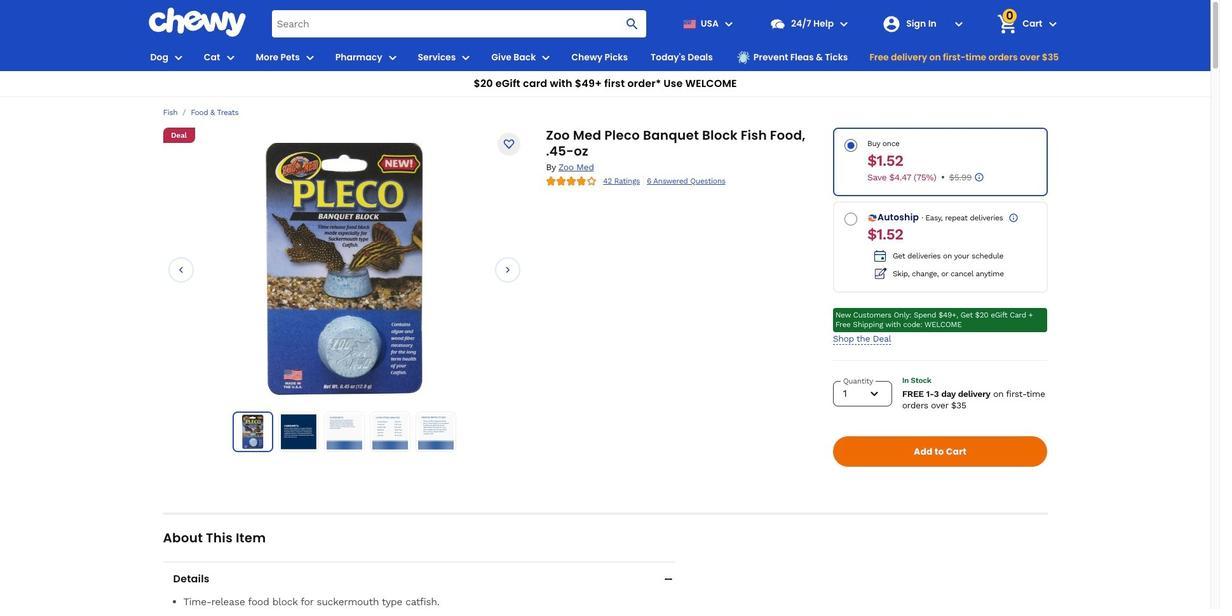 Task type: locate. For each thing, give the bounding box(es) containing it.
0 vertical spatial zoo med pleco banquet block fish food, .45-oz slide 1 of 5 image
[[266, 141, 423, 395]]

1 horizontal spatial menu image
[[302, 50, 318, 65]]

zoo med pleco banquet block fish food, .45-oz slide 1 of 5 image
[[266, 141, 423, 395], [236, 415, 270, 449]]

option group
[[833, 128, 1048, 293]]

zoo med pleco banquet block fish food, .45-oz slide 5 of 5 image
[[418, 414, 454, 450]]

0 horizontal spatial menu image
[[171, 50, 186, 65]]

Product search field
[[272, 10, 646, 38]]

1 menu image from the left
[[223, 50, 238, 65]]

4 menu image from the left
[[539, 50, 554, 65]]

None text field
[[949, 172, 972, 183]]

None text field
[[867, 152, 903, 170], [867, 226, 903, 244], [867, 152, 903, 170], [867, 226, 903, 244]]

carousel-slider region
[[168, 141, 521, 399]]

site banner
[[0, 0, 1211, 97]]

menu image
[[223, 50, 238, 65], [385, 50, 400, 65], [459, 50, 474, 65], [539, 50, 554, 65]]

cart menu image
[[1045, 16, 1061, 31]]

zoo med pleco banquet block fish food, .45-oz slide 1 of 5 image inside the carousel-slider region
[[266, 141, 423, 395]]

2 menu image from the left
[[302, 50, 318, 65]]

1 vertical spatial zoo med pleco banquet block fish food, .45-oz slide 1 of 5 image
[[236, 415, 270, 449]]

list
[[233, 412, 456, 453]]

menu image
[[171, 50, 186, 65], [302, 50, 318, 65]]

Search text field
[[272, 10, 646, 38]]

zoo med pleco banquet block fish food, .45-oz slide 2 of 5 image
[[281, 414, 316, 450]]



Task type: vqa. For each thing, say whether or not it's contained in the screenshot.
NEW CUSTOMER OFFER. FREE $20 EGIFT CARD WITH $49+ ORDER* SHOP NOW. image
no



Task type: describe. For each thing, give the bounding box(es) containing it.
zoo med pleco banquet block fish food, .45-oz slide 4 of 5 image
[[372, 414, 408, 450]]

3 menu image from the left
[[459, 50, 474, 65]]

chewy support image
[[770, 16, 786, 32]]

change region menu image
[[721, 16, 737, 31]]

1 menu image from the left
[[171, 50, 186, 65]]

zoo med pleco banquet block fish food, .45-oz slide 3 of 5 image
[[327, 414, 362, 450]]

account menu image
[[952, 16, 967, 31]]

details image
[[662, 574, 675, 586]]

items image
[[996, 13, 1019, 35]]

2 menu image from the left
[[385, 50, 400, 65]]

submit search image
[[625, 16, 640, 31]]

chewy home image
[[148, 8, 246, 37]]

help menu image
[[837, 16, 852, 31]]



